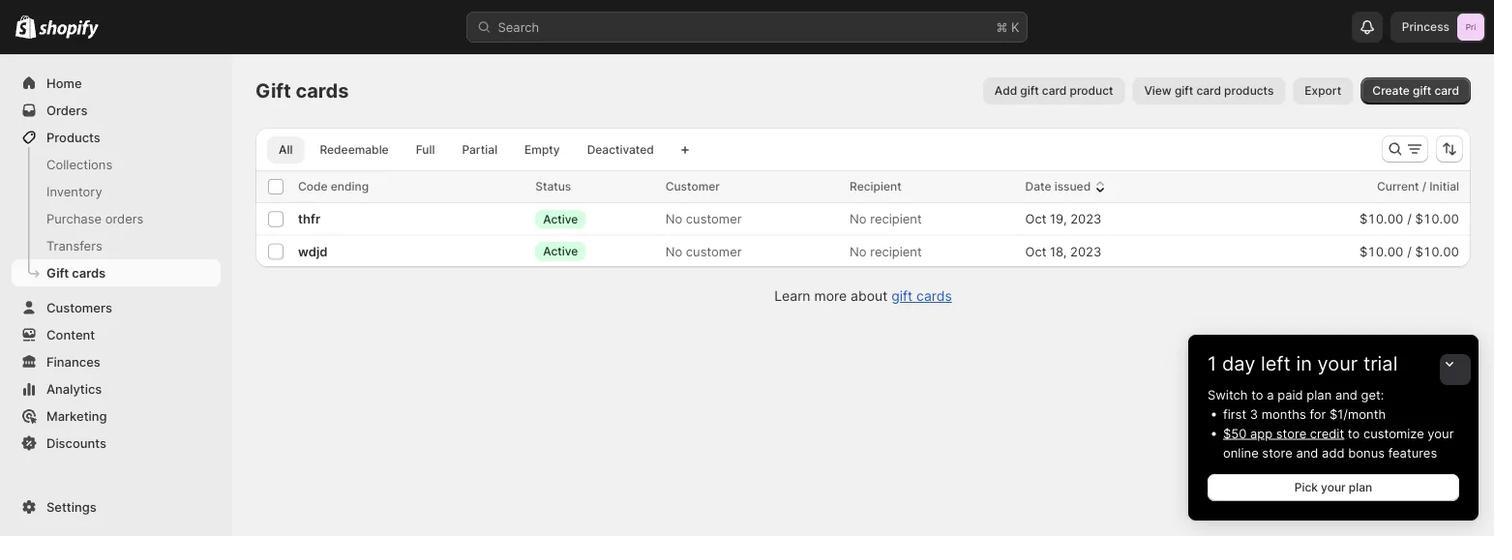 Task type: describe. For each thing, give the bounding box(es) containing it.
customer for oct 18, 2023
[[686, 244, 742, 259]]

princess image
[[1458, 14, 1485, 41]]

redeemable link
[[308, 136, 400, 164]]

home
[[46, 76, 82, 91]]

deactivated link
[[576, 136, 666, 164]]

more
[[815, 288, 847, 304]]

no recipient for oct 19, 2023
[[850, 211, 922, 226]]

3
[[1250, 407, 1258, 422]]

partial
[[462, 143, 498, 157]]

1 horizontal spatial plan
[[1349, 481, 1373, 495]]

oct 19, 2023
[[1026, 211, 1102, 226]]

wdjd link
[[298, 244, 328, 259]]

0 horizontal spatial gift
[[46, 265, 69, 280]]

2 horizontal spatial cards
[[917, 288, 952, 304]]

products
[[1225, 84, 1274, 98]]

to inside to customize your online store and add bonus features
[[1348, 426, 1360, 441]]

create gift card
[[1373, 84, 1460, 98]]

active for wdjd
[[543, 244, 578, 258]]

add gift card product
[[995, 84, 1114, 98]]

1 horizontal spatial cards
[[296, 79, 349, 103]]

deactivated
[[587, 143, 654, 157]]

add gift card product link
[[983, 77, 1125, 105]]

pick your plan link
[[1208, 474, 1460, 501]]

left
[[1261, 352, 1291, 376]]

issued
[[1055, 180, 1091, 194]]

$50 app store credit link
[[1224, 426, 1345, 441]]

export
[[1305, 84, 1342, 98]]

current / initial
[[1377, 180, 1460, 194]]

code ending button
[[298, 177, 388, 197]]

content
[[46, 327, 95, 342]]

a
[[1267, 387, 1274, 402]]

discounts
[[46, 436, 106, 451]]

and for store
[[1297, 445, 1319, 460]]

/ for oct 18, 2023
[[1408, 244, 1412, 259]]

transfers
[[46, 238, 102, 253]]

empty link
[[513, 136, 572, 164]]

1 day left in your trial
[[1208, 352, 1398, 376]]

view
[[1145, 84, 1172, 98]]

content link
[[12, 321, 221, 348]]

tab list containing all
[[263, 136, 670, 164]]

1
[[1208, 352, 1217, 376]]

no recipient for oct 18, 2023
[[850, 244, 922, 259]]

features
[[1389, 445, 1438, 460]]

2023 for oct 18, 2023
[[1071, 244, 1102, 259]]

marketing
[[46, 409, 107, 424]]

$50
[[1224, 426, 1247, 441]]

inventory
[[46, 184, 102, 199]]

19,
[[1050, 211, 1067, 226]]

all
[[279, 143, 293, 157]]

$10.00 / $10.00 for oct 18, 2023
[[1360, 244, 1460, 259]]

initial
[[1430, 180, 1460, 194]]

day
[[1223, 352, 1256, 376]]

inventory link
[[12, 178, 221, 205]]

finances link
[[12, 348, 221, 376]]

thfr link
[[298, 211, 321, 226]]

orders
[[46, 103, 88, 118]]

customer for oct 19, 2023
[[686, 211, 742, 226]]

1 horizontal spatial gift cards
[[256, 79, 349, 103]]

learn more about gift cards
[[775, 288, 952, 304]]

date issued button
[[1026, 177, 1110, 197]]

2023 for oct 19, 2023
[[1071, 211, 1102, 226]]

your inside 1 day left in your trial dropdown button
[[1318, 352, 1358, 376]]

date
[[1026, 180, 1052, 194]]

paid
[[1278, 387, 1304, 402]]

view gift card products
[[1145, 84, 1274, 98]]

0 vertical spatial store
[[1277, 426, 1307, 441]]

0 vertical spatial plan
[[1307, 387, 1332, 402]]

k
[[1012, 19, 1020, 34]]

customer button
[[666, 177, 739, 197]]

0 vertical spatial gift
[[256, 79, 291, 103]]

no customer for oct 19, 2023
[[666, 211, 742, 226]]

settings link
[[12, 494, 221, 521]]

transfers link
[[12, 232, 221, 259]]

gift cards link
[[892, 288, 952, 304]]

customers link
[[12, 294, 221, 321]]

oct 18, 2023
[[1026, 244, 1102, 259]]

about
[[851, 288, 888, 304]]

0 horizontal spatial gift cards
[[46, 265, 106, 280]]

1 day left in your trial button
[[1189, 335, 1479, 376]]

trial
[[1364, 352, 1398, 376]]

gift for create
[[1413, 84, 1432, 98]]

active for thfr
[[543, 212, 578, 226]]

recipient button
[[850, 177, 921, 197]]

credit
[[1311, 426, 1345, 441]]

pick your plan
[[1295, 481, 1373, 495]]

analytics
[[46, 381, 102, 396]]

online
[[1224, 445, 1259, 460]]

card for products
[[1197, 84, 1222, 98]]

oct for oct 18, 2023
[[1026, 244, 1047, 259]]

⌘ k
[[997, 19, 1020, 34]]

current / initial button
[[1377, 177, 1479, 197]]

recipient
[[850, 180, 902, 194]]

collections
[[46, 157, 112, 172]]



Task type: vqa. For each thing, say whether or not it's contained in the screenshot.
Add gift card product
yes



Task type: locate. For each thing, give the bounding box(es) containing it.
cards right about
[[917, 288, 952, 304]]

$10.00 / $10.00 for oct 19, 2023
[[1360, 211, 1460, 226]]

1 vertical spatial gift cards
[[46, 265, 106, 280]]

1 horizontal spatial card
[[1197, 84, 1222, 98]]

0 vertical spatial no customer
[[666, 211, 742, 226]]

1 vertical spatial recipient
[[871, 244, 922, 259]]

your inside to customize your online store and add bonus features
[[1428, 426, 1454, 441]]

your right the pick on the right of the page
[[1321, 481, 1346, 495]]

2 horizontal spatial card
[[1435, 84, 1460, 98]]

no customer for oct 18, 2023
[[666, 244, 742, 259]]

first
[[1224, 407, 1247, 422]]

to left a
[[1252, 387, 1264, 402]]

$1/month
[[1330, 407, 1386, 422]]

1 vertical spatial 2023
[[1071, 244, 1102, 259]]

and up "$1/month"
[[1336, 387, 1358, 402]]

tab list
[[263, 136, 670, 164]]

create gift card link
[[1361, 77, 1471, 105]]

analytics link
[[12, 376, 221, 403]]

0 vertical spatial to
[[1252, 387, 1264, 402]]

your up the features
[[1428, 426, 1454, 441]]

recipient for oct 18, 2023
[[871, 244, 922, 259]]

plan up 'for'
[[1307, 387, 1332, 402]]

$10.00
[[1360, 211, 1404, 226], [1416, 211, 1460, 226], [1360, 244, 1404, 259], [1416, 244, 1460, 259]]

/
[[1423, 180, 1427, 194], [1408, 211, 1412, 226], [1408, 244, 1412, 259]]

1 vertical spatial no recipient
[[850, 244, 922, 259]]

1 vertical spatial oct
[[1026, 244, 1047, 259]]

0 vertical spatial no recipient
[[850, 211, 922, 226]]

1 vertical spatial active
[[543, 244, 578, 258]]

purchase orders link
[[12, 205, 221, 232]]

full link
[[404, 136, 447, 164]]

customer
[[686, 211, 742, 226], [686, 244, 742, 259]]

gift for add
[[1021, 84, 1039, 98]]

1 horizontal spatial gift
[[256, 79, 291, 103]]

code ending
[[298, 180, 369, 194]]

switch to a paid plan and get:
[[1208, 387, 1385, 402]]

full
[[416, 143, 435, 157]]

create
[[1373, 84, 1410, 98]]

card left products
[[1197, 84, 1222, 98]]

recipient
[[871, 211, 922, 226], [871, 244, 922, 259]]

no recipient down recipient button
[[850, 211, 922, 226]]

view gift card products link
[[1133, 77, 1286, 105]]

1 vertical spatial to
[[1348, 426, 1360, 441]]

marketing link
[[12, 403, 221, 430]]

1 2023 from the top
[[1071, 211, 1102, 226]]

1 active from the top
[[543, 212, 578, 226]]

product
[[1070, 84, 1114, 98]]

finances
[[46, 354, 100, 369]]

0 vertical spatial $10.00 / $10.00
[[1360, 211, 1460, 226]]

export button
[[1294, 77, 1354, 105]]

1 vertical spatial customer
[[686, 244, 742, 259]]

cards
[[296, 79, 349, 103], [72, 265, 106, 280], [917, 288, 952, 304]]

1 vertical spatial plan
[[1349, 481, 1373, 495]]

0 horizontal spatial card
[[1042, 84, 1067, 98]]

store inside to customize your online store and add bonus features
[[1263, 445, 1293, 460]]

1 vertical spatial cards
[[72, 265, 106, 280]]

customize
[[1364, 426, 1425, 441]]

to customize your online store and add bonus features
[[1224, 426, 1454, 460]]

0 horizontal spatial shopify image
[[15, 15, 36, 38]]

0 vertical spatial cards
[[296, 79, 349, 103]]

1 $10.00 / $10.00 from the top
[[1360, 211, 1460, 226]]

/ inside button
[[1423, 180, 1427, 194]]

card
[[1042, 84, 1067, 98], [1197, 84, 1222, 98], [1435, 84, 1460, 98]]

recipient up gift cards link
[[871, 244, 922, 259]]

oct left 18,
[[1026, 244, 1047, 259]]

2023 right 19,
[[1071, 211, 1102, 226]]

recipient down recipient button
[[871, 211, 922, 226]]

gift cards up all
[[256, 79, 349, 103]]

0 horizontal spatial plan
[[1307, 387, 1332, 402]]

purchase orders
[[46, 211, 144, 226]]

gift right about
[[892, 288, 913, 304]]

1 vertical spatial and
[[1297, 445, 1319, 460]]

to down "$1/month"
[[1348, 426, 1360, 441]]

1 horizontal spatial and
[[1336, 387, 1358, 402]]

/ for oct 19, 2023
[[1408, 211, 1412, 226]]

1 vertical spatial /
[[1408, 211, 1412, 226]]

1 vertical spatial no customer
[[666, 244, 742, 259]]

1 vertical spatial gift
[[46, 265, 69, 280]]

purchase
[[46, 211, 102, 226]]

no recipient up about
[[850, 244, 922, 259]]

date issued
[[1026, 180, 1091, 194]]

gift cards link
[[12, 259, 221, 287]]

1 horizontal spatial to
[[1348, 426, 1360, 441]]

1 no recipient from the top
[[850, 211, 922, 226]]

no recipient
[[850, 211, 922, 226], [850, 244, 922, 259]]

add
[[995, 84, 1018, 98]]

gift right create
[[1413, 84, 1432, 98]]

orders link
[[12, 97, 221, 124]]

2 vertical spatial cards
[[917, 288, 952, 304]]

no customer
[[666, 211, 742, 226], [666, 244, 742, 259]]

gift cards
[[256, 79, 349, 103], [46, 265, 106, 280]]

18,
[[1050, 244, 1067, 259]]

2 active from the top
[[543, 244, 578, 258]]

thfr
[[298, 211, 321, 226]]

1 card from the left
[[1042, 84, 1067, 98]]

current
[[1377, 180, 1420, 194]]

$50 app store credit
[[1224, 426, 1345, 441]]

3 card from the left
[[1435, 84, 1460, 98]]

1 customer from the top
[[686, 211, 742, 226]]

0 horizontal spatial and
[[1297, 445, 1319, 460]]

oct
[[1026, 211, 1047, 226], [1026, 244, 1047, 259]]

2 $10.00 / $10.00 from the top
[[1360, 244, 1460, 259]]

2 customer from the top
[[686, 244, 742, 259]]

1 vertical spatial $10.00 / $10.00
[[1360, 244, 1460, 259]]

and left the add
[[1297, 445, 1319, 460]]

1 day left in your trial element
[[1189, 385, 1479, 521]]

gift cards down the transfers
[[46, 265, 106, 280]]

gift
[[1021, 84, 1039, 98], [1175, 84, 1194, 98], [1413, 84, 1432, 98], [892, 288, 913, 304]]

and
[[1336, 387, 1358, 402], [1297, 445, 1319, 460]]

gift up all
[[256, 79, 291, 103]]

customer
[[666, 180, 720, 194]]

to
[[1252, 387, 1264, 402], [1348, 426, 1360, 441]]

redeemable
[[320, 143, 389, 157]]

and for plan
[[1336, 387, 1358, 402]]

0 vertical spatial and
[[1336, 387, 1358, 402]]

plan
[[1307, 387, 1332, 402], [1349, 481, 1373, 495]]

no
[[666, 211, 683, 226], [850, 211, 867, 226], [666, 244, 683, 259], [850, 244, 867, 259]]

2 no recipient from the top
[[850, 244, 922, 259]]

0 vertical spatial recipient
[[871, 211, 922, 226]]

your right in
[[1318, 352, 1358, 376]]

0 vertical spatial your
[[1318, 352, 1358, 376]]

0 vertical spatial gift cards
[[256, 79, 349, 103]]

ending
[[331, 180, 369, 194]]

0 vertical spatial oct
[[1026, 211, 1047, 226]]

1 horizontal spatial shopify image
[[39, 20, 99, 39]]

empty
[[525, 143, 560, 157]]

2 card from the left
[[1197, 84, 1222, 98]]

0 horizontal spatial cards
[[72, 265, 106, 280]]

0 vertical spatial customer
[[686, 211, 742, 226]]

app
[[1251, 426, 1273, 441]]

oct left 19,
[[1026, 211, 1047, 226]]

store down months
[[1277, 426, 1307, 441]]

gift down the transfers
[[46, 265, 69, 280]]

0 vertical spatial /
[[1423, 180, 1427, 194]]

2 2023 from the top
[[1071, 244, 1102, 259]]

gift right the add
[[1021, 84, 1039, 98]]

1 no customer from the top
[[666, 211, 742, 226]]

1 vertical spatial store
[[1263, 445, 1293, 460]]

your
[[1318, 352, 1358, 376], [1428, 426, 1454, 441], [1321, 481, 1346, 495]]

home link
[[12, 70, 221, 97]]

get:
[[1362, 387, 1385, 402]]

card left product
[[1042, 84, 1067, 98]]

your inside pick your plan link
[[1321, 481, 1346, 495]]

store down $50 app store credit
[[1263, 445, 1293, 460]]

gift for view
[[1175, 84, 1194, 98]]

1 vertical spatial your
[[1428, 426, 1454, 441]]

oct for oct 19, 2023
[[1026, 211, 1047, 226]]

2023
[[1071, 211, 1102, 226], [1071, 244, 1102, 259]]

status
[[536, 180, 571, 194]]

card for product
[[1042, 84, 1067, 98]]

plan down bonus
[[1349, 481, 1373, 495]]

for
[[1310, 407, 1327, 422]]

2 vertical spatial /
[[1408, 244, 1412, 259]]

bonus
[[1349, 445, 1385, 460]]

and inside to customize your online store and add bonus features
[[1297, 445, 1319, 460]]

cards up redeemable
[[296, 79, 349, 103]]

discounts link
[[12, 430, 221, 457]]

2 no customer from the top
[[666, 244, 742, 259]]

in
[[1297, 352, 1313, 376]]

learn
[[775, 288, 811, 304]]

2023 right 18,
[[1071, 244, 1102, 259]]

shopify image
[[15, 15, 36, 38], [39, 20, 99, 39]]

1 recipient from the top
[[871, 211, 922, 226]]

collections link
[[12, 151, 221, 178]]

add
[[1322, 445, 1345, 460]]

search
[[498, 19, 539, 34]]

0 horizontal spatial to
[[1252, 387, 1264, 402]]

1 oct from the top
[[1026, 211, 1047, 226]]

gift
[[256, 79, 291, 103], [46, 265, 69, 280]]

first 3 months for $1/month
[[1224, 407, 1386, 422]]

products link
[[12, 124, 221, 151]]

0 vertical spatial 2023
[[1071, 211, 1102, 226]]

cards down the transfers
[[72, 265, 106, 280]]

gift right view
[[1175, 84, 1194, 98]]

2 recipient from the top
[[871, 244, 922, 259]]

princess
[[1402, 20, 1450, 34]]

recipient for oct 19, 2023
[[871, 211, 922, 226]]

card right create
[[1435, 84, 1460, 98]]

active
[[543, 212, 578, 226], [543, 244, 578, 258]]

partial link
[[451, 136, 509, 164]]

settings
[[46, 499, 96, 514]]

2 vertical spatial your
[[1321, 481, 1346, 495]]

switch
[[1208, 387, 1248, 402]]

⌘
[[997, 19, 1008, 34]]

0 vertical spatial active
[[543, 212, 578, 226]]

2 oct from the top
[[1026, 244, 1047, 259]]



